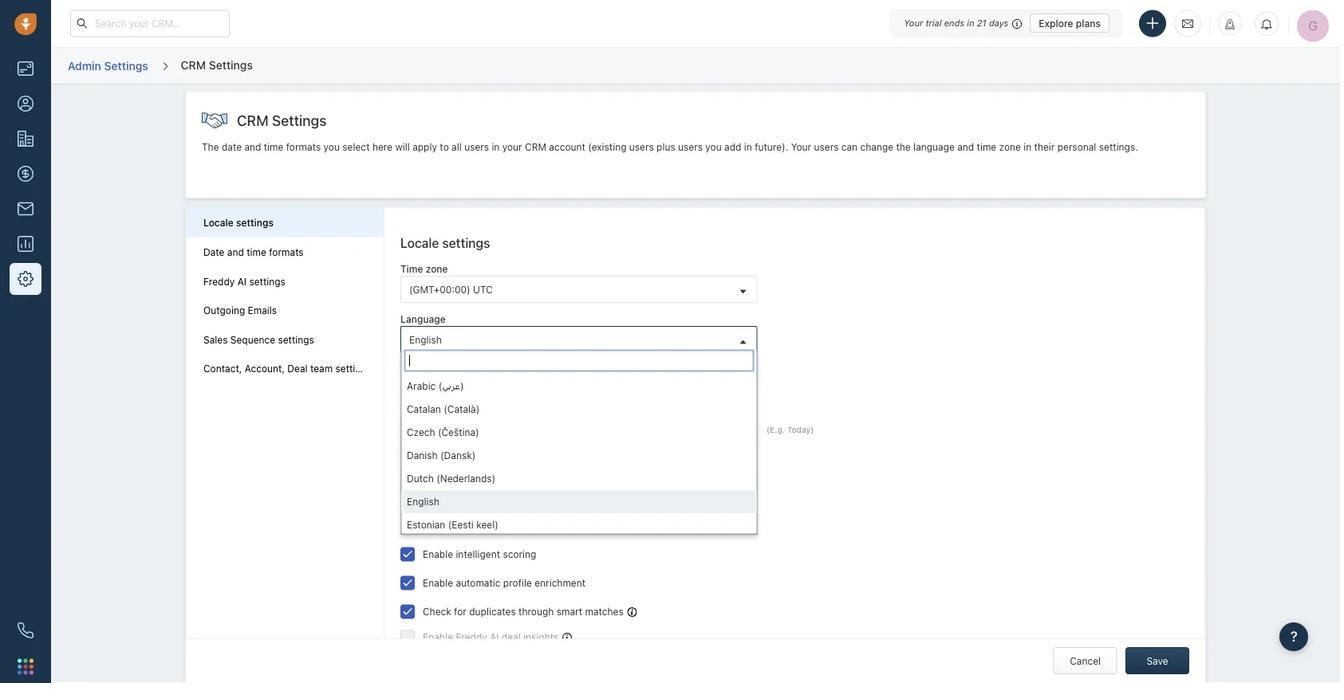 Task type: describe. For each thing, give the bounding box(es) containing it.
1 horizontal spatial crm
[[237, 112, 269, 129]]

2 horizontal spatial freddy
[[456, 632, 487, 643]]

hour
[[426, 476, 446, 487]]

future).
[[755, 142, 788, 153]]

0 vertical spatial ai
[[238, 276, 247, 287]]

date
[[222, 142, 242, 153]]

1 horizontal spatial zone
[[999, 142, 1021, 153]]

locale inside locale settings link
[[203, 217, 233, 229]]

1 horizontal spatial locale
[[400, 235, 439, 251]]

danish (dansk) option
[[401, 444, 757, 468]]

smart
[[557, 606, 582, 617]]

save button
[[1126, 648, 1189, 675]]

your
[[502, 142, 522, 153]]

0 vertical spatial crm settings
[[181, 58, 253, 71]]

outgoing emails link
[[203, 305, 367, 317]]

check for duplicates through smart matches
[[423, 606, 624, 617]]

2 vertical spatial crm
[[525, 142, 546, 153]]

cancel button
[[1054, 648, 1117, 675]]

0 vertical spatial english
[[409, 334, 442, 345]]

czech (čeština)
[[407, 427, 479, 438]]

enable freddy ai deal insights
[[423, 632, 559, 643]]

select
[[342, 142, 370, 153]]

(gmt+00:00) utc
[[409, 284, 493, 295]]

and inside "link"
[[227, 247, 244, 258]]

in left their
[[1024, 142, 1032, 153]]

sequence
[[230, 334, 275, 345]]

time up (català)
[[457, 377, 483, 393]]

english option
[[401, 491, 757, 514]]

sales sequence settings
[[203, 334, 314, 345]]

the
[[202, 142, 219, 153]]

21
[[977, 18, 987, 28]]

profile
[[503, 578, 532, 589]]

settings up (gmt+00:00) utc
[[442, 235, 490, 251]]

add
[[724, 142, 741, 153]]

catalan (català)
[[407, 404, 480, 415]]

will
[[395, 142, 410, 153]]

24-hour format
[[409, 476, 479, 487]]

explore
[[1039, 18, 1073, 29]]

time zone
[[400, 263, 448, 275]]

time for time zone
[[400, 263, 423, 275]]

e.g.
[[770, 426, 785, 435]]

(eesti
[[448, 519, 474, 531]]

contact, account, deal team settings link
[[203, 363, 372, 376]]

phone image
[[18, 623, 34, 639]]

for
[[454, 606, 467, 617]]

settings.
[[1099, 142, 1138, 153]]

(
[[767, 426, 770, 435]]

formats inside "link"
[[269, 247, 304, 258]]

date
[[456, 426, 480, 437]]

arabic (عربي) option
[[401, 375, 757, 398]]

enable for enable freddy ai deal insights
[[423, 632, 453, 643]]

insights
[[523, 632, 559, 643]]

(català)
[[444, 404, 480, 415]]

account,
[[245, 363, 285, 375]]

enable for enable automatic profile enrichment
[[423, 578, 453, 589]]

language
[[913, 142, 955, 153]]

all
[[452, 142, 462, 153]]

enrichment
[[535, 578, 586, 589]]

in left "your"
[[492, 142, 500, 153]]

outgoing emails
[[203, 305, 277, 316]]

0 horizontal spatial your
[[791, 142, 811, 153]]

save
[[1147, 656, 1168, 667]]

1 you from the left
[[324, 142, 340, 153]]

1 vertical spatial locale settings
[[400, 235, 490, 251]]

format for date format
[[425, 405, 455, 417]]

intelligent
[[456, 549, 500, 560]]

explore plans
[[1039, 18, 1101, 29]]

trial
[[926, 18, 942, 28]]

(nederlands)
[[436, 473, 496, 484]]

time right 'date'
[[264, 142, 284, 153]]

admin settings link
[[67, 53, 149, 78]]

and right language at the right of the page
[[957, 142, 974, 153]]

date inside "link"
[[203, 247, 225, 258]]

catalan
[[407, 404, 441, 415]]

keel)
[[476, 519, 498, 531]]

outgoing
[[203, 305, 245, 316]]

1 vertical spatial date
[[400, 377, 428, 393]]

what's new image
[[1225, 19, 1236, 30]]

(dansk)
[[440, 450, 476, 461]]

2 vertical spatial formats
[[486, 377, 532, 393]]

emails
[[248, 305, 277, 316]]

contact,
[[203, 363, 242, 375]]

in left 21
[[967, 18, 975, 28]]

catalan (català) option
[[401, 398, 757, 421]]

Search your CRM... text field
[[70, 10, 230, 37]]

1 horizontal spatial freddy
[[400, 519, 442, 534]]

)
[[811, 426, 814, 435]]

scoring
[[503, 549, 536, 560]]

deal
[[502, 632, 521, 643]]

language
[[400, 314, 446, 325]]

2 vertical spatial date
[[400, 405, 422, 417]]

here
[[372, 142, 393, 153]]

enable automatic profile enrichment
[[423, 578, 586, 589]]

personal
[[1058, 142, 1096, 153]]

1 horizontal spatial settings
[[209, 58, 253, 71]]

czech (čeština) option
[[401, 421, 757, 444]]

estonian (eesti keel)
[[407, 519, 498, 531]]

relative date link
[[401, 419, 757, 444]]

ends
[[944, 18, 965, 28]]

0 horizontal spatial zone
[[426, 263, 448, 275]]

2 vertical spatial format
[[449, 476, 479, 487]]

your trial ends in 21 days
[[904, 18, 1009, 28]]

plans
[[1076, 18, 1101, 29]]

can
[[841, 142, 858, 153]]

dutch
[[407, 473, 434, 484]]

and up catalan (català)
[[431, 377, 454, 393]]



Task type: vqa. For each thing, say whether or not it's contained in the screenshot.
Crm
yes



Task type: locate. For each thing, give the bounding box(es) containing it.
0 horizontal spatial freddy
[[203, 276, 235, 287]]

czech
[[407, 427, 435, 438]]

matches
[[585, 606, 624, 617]]

0 horizontal spatial locale settings
[[203, 217, 274, 229]]

enable down check
[[423, 632, 453, 643]]

format for time format
[[426, 456, 456, 467]]

settings up deal
[[278, 334, 314, 345]]

locale settings
[[203, 217, 274, 229], [400, 235, 490, 251]]

freddy down for
[[456, 632, 487, 643]]

users left plus
[[629, 142, 654, 153]]

2 time from the top
[[400, 456, 423, 467]]

ai left the deal
[[490, 632, 499, 643]]

team
[[310, 363, 333, 375]]

and
[[244, 142, 261, 153], [957, 142, 974, 153], [227, 247, 244, 258], [431, 377, 454, 393]]

phone element
[[10, 615, 41, 647]]

your left trial
[[904, 18, 923, 28]]

list box containing arabic (عربي)
[[401, 375, 757, 537]]

1 vertical spatial zone
[[426, 263, 448, 275]]

2 horizontal spatial settings
[[272, 112, 327, 129]]

date format
[[400, 405, 455, 417]]

1 vertical spatial crm settings
[[237, 112, 327, 129]]

enable down estonian
[[423, 549, 453, 560]]

1 horizontal spatial date and time formats
[[400, 377, 532, 393]]

time down locale settings link in the top of the page
[[247, 247, 266, 258]]

and right 'date'
[[244, 142, 261, 153]]

time up '(gmt+00:00)'
[[400, 263, 423, 275]]

automatic
[[456, 578, 501, 589]]

freddy ai's insights come from deals you've closed before: the number of calls made for those deals, emails sent and received, meetings scheduled, and the average age of those successful deals image
[[563, 633, 572, 643]]

4 users from the left
[[814, 142, 839, 153]]

list box
[[401, 375, 757, 537]]

1 vertical spatial time
[[400, 456, 423, 467]]

1 vertical spatial your
[[791, 142, 811, 153]]

enable up check
[[423, 578, 453, 589]]

0 vertical spatial locale settings
[[203, 217, 274, 229]]

None text field
[[404, 350, 754, 372]]

settings
[[236, 217, 274, 229], [442, 235, 490, 251], [249, 276, 285, 287], [278, 334, 314, 345], [335, 363, 372, 375], [460, 519, 508, 534]]

days
[[989, 18, 1009, 28]]

english inside option
[[407, 496, 439, 507]]

time for time format
[[400, 456, 423, 467]]

enable
[[423, 549, 453, 560], [423, 578, 453, 589], [423, 632, 453, 643]]

(gmt+00:00) utc link
[[401, 277, 757, 302]]

0 vertical spatial enable
[[423, 549, 453, 560]]

today
[[787, 426, 811, 435]]

crm settings
[[181, 58, 253, 71], [237, 112, 327, 129]]

2 users from the left
[[629, 142, 654, 153]]

enable intelligent scoring
[[423, 549, 536, 560]]

arabic
[[407, 381, 436, 392]]

crm settings up 'date'
[[237, 112, 327, 129]]

date and time formats down locale settings link in the top of the page
[[203, 247, 304, 258]]

date and time formats up (català)
[[400, 377, 532, 393]]

change
[[860, 142, 894, 153]]

0 horizontal spatial crm
[[181, 58, 206, 71]]

date up catalan
[[400, 377, 428, 393]]

2 vertical spatial enable
[[423, 632, 453, 643]]

(existing
[[588, 142, 627, 153]]

date and time formats inside "link"
[[203, 247, 304, 258]]

freddy ai settings
[[203, 276, 285, 287], [400, 519, 508, 534]]

0 horizontal spatial freddy ai settings
[[203, 276, 285, 287]]

users right plus
[[678, 142, 703, 153]]

english down "language"
[[409, 334, 442, 345]]

formats down locale settings link in the top of the page
[[269, 247, 304, 258]]

0 vertical spatial freddy ai settings
[[203, 276, 285, 287]]

users right the all
[[464, 142, 489, 153]]

arabic (عربي)
[[407, 381, 464, 392]]

time inside date and time formats "link"
[[247, 247, 266, 258]]

you
[[324, 142, 340, 153], [705, 142, 722, 153]]

check
[[423, 606, 451, 617]]

crm up 'date'
[[237, 112, 269, 129]]

you left add
[[705, 142, 722, 153]]

0 vertical spatial freddy
[[203, 276, 235, 287]]

1 vertical spatial locale
[[400, 235, 439, 251]]

0 horizontal spatial date and time formats
[[203, 247, 304, 258]]

freddy inside freddy ai settings link
[[203, 276, 235, 287]]

0 vertical spatial date
[[203, 247, 225, 258]]

2 vertical spatial ai
[[490, 632, 499, 643]]

duplicates
[[469, 606, 516, 617]]

freddy ai settings link
[[203, 275, 367, 288]]

0 vertical spatial crm
[[181, 58, 206, 71]]

1 enable from the top
[[423, 549, 453, 560]]

zone
[[999, 142, 1021, 153], [426, 263, 448, 275]]

format up relative date
[[425, 405, 455, 417]]

ai left 'keel)'
[[445, 519, 457, 534]]

0 horizontal spatial settings
[[104, 59, 148, 72]]

your right future).
[[791, 142, 811, 153]]

sales sequence settings link
[[203, 334, 367, 346]]

through
[[519, 606, 554, 617]]

account
[[549, 142, 585, 153]]

freddy left (eesti
[[400, 519, 442, 534]]

the date and time formats you select here will apply to all users in your crm account (existing users plus users you add in future). your users can change the language and time zone in their personal settings.
[[202, 142, 1138, 153]]

1 horizontal spatial your
[[904, 18, 923, 28]]

in
[[967, 18, 975, 28], [492, 142, 500, 153], [744, 142, 752, 153], [1024, 142, 1032, 153]]

you left select
[[324, 142, 340, 153]]

and down locale settings link in the top of the page
[[227, 247, 244, 258]]

locale up date and time formats "link"
[[203, 217, 233, 229]]

crm down search your crm... text box
[[181, 58, 206, 71]]

1 vertical spatial format
[[426, 456, 456, 467]]

2 enable from the top
[[423, 578, 453, 589]]

1 vertical spatial english
[[407, 496, 439, 507]]

format down the (dansk)
[[449, 476, 479, 487]]

locale settings up date and time formats "link"
[[203, 217, 274, 229]]

1 horizontal spatial you
[[705, 142, 722, 153]]

2 you from the left
[[705, 142, 722, 153]]

1 time from the top
[[400, 263, 423, 275]]

1 vertical spatial freddy ai settings
[[400, 519, 508, 534]]

sales
[[203, 334, 228, 345]]

3 enable from the top
[[423, 632, 453, 643]]

apply
[[413, 142, 437, 153]]

formats left select
[[286, 142, 321, 153]]

date
[[203, 247, 225, 258], [400, 377, 428, 393], [400, 405, 422, 417]]

the
[[896, 142, 911, 153]]

0 vertical spatial time
[[400, 263, 423, 275]]

ai
[[238, 276, 247, 287], [445, 519, 457, 534], [490, 632, 499, 643]]

cancel
[[1070, 656, 1101, 667]]

format
[[425, 405, 455, 417], [426, 456, 456, 467], [449, 476, 479, 487]]

date up "outgoing" on the left
[[203, 247, 225, 258]]

0 vertical spatial your
[[904, 18, 923, 28]]

time up dutch
[[400, 456, 423, 467]]

estonian
[[407, 519, 445, 531]]

danish
[[407, 450, 438, 461]]

english link
[[401, 327, 757, 353]]

utc
[[473, 284, 493, 295]]

(عربي)
[[439, 381, 464, 392]]

1 horizontal spatial freddy ai settings
[[400, 519, 508, 534]]

enable for enable intelligent scoring
[[423, 549, 453, 560]]

deal
[[287, 363, 308, 375]]

1 horizontal spatial locale settings
[[400, 235, 490, 251]]

plus
[[657, 142, 675, 153]]

24-hour format link
[[401, 469, 757, 495]]

zone up '(gmt+00:00)'
[[426, 263, 448, 275]]

24-
[[409, 476, 426, 487]]

0 horizontal spatial locale
[[203, 217, 233, 229]]

1 vertical spatial enable
[[423, 578, 453, 589]]

format up dutch (nederlands) on the bottom of page
[[426, 456, 456, 467]]

settings right the team
[[335, 363, 372, 375]]

in right add
[[744, 142, 752, 153]]

3 users from the left
[[678, 142, 703, 153]]

danish (dansk)
[[407, 450, 476, 461]]

date and time formats
[[203, 247, 304, 258], [400, 377, 532, 393]]

crm settings down search your crm... text box
[[181, 58, 253, 71]]

formats right (عربي)
[[486, 377, 532, 393]]

(čeština)
[[438, 427, 479, 438]]

send email image
[[1182, 17, 1193, 30]]

crm right "your"
[[525, 142, 546, 153]]

0 horizontal spatial you
[[324, 142, 340, 153]]

1 users from the left
[[464, 142, 489, 153]]

settings up date and time formats "link"
[[236, 217, 274, 229]]

2 horizontal spatial ai
[[490, 632, 499, 643]]

dutch (nederlands) option
[[401, 468, 757, 491]]

relative date
[[409, 426, 480, 437]]

(gmt+00:00)
[[409, 284, 470, 295]]

freddy ai finds duplicates by misspellings and extra spaces image
[[628, 608, 637, 617]]

0 vertical spatial format
[[425, 405, 455, 417]]

1 vertical spatial freddy
[[400, 519, 442, 534]]

your
[[904, 18, 923, 28], [791, 142, 811, 153]]

time right language at the right of the page
[[977, 142, 997, 153]]

1 vertical spatial ai
[[445, 519, 457, 534]]

freddy up "outgoing" on the left
[[203, 276, 235, 287]]

0 vertical spatial formats
[[286, 142, 321, 153]]

admin settings
[[68, 59, 148, 72]]

date up czech
[[400, 405, 422, 417]]

0 vertical spatial locale
[[203, 217, 233, 229]]

freshworks switcher image
[[18, 659, 34, 675]]

ai up outgoing emails
[[238, 276, 247, 287]]

freddy ai settings up outgoing emails
[[203, 276, 285, 287]]

contact, account, deal team settings
[[203, 363, 372, 375]]

1 vertical spatial date and time formats
[[400, 377, 532, 393]]

1 vertical spatial formats
[[269, 247, 304, 258]]

date and time formats link
[[203, 246, 367, 259]]

0 vertical spatial zone
[[999, 142, 1021, 153]]

explore plans link
[[1030, 14, 1110, 33]]

admin
[[68, 59, 101, 72]]

0 horizontal spatial ai
[[238, 276, 247, 287]]

dutch (nederlands)
[[407, 473, 496, 484]]

zone left their
[[999, 142, 1021, 153]]

english
[[409, 334, 442, 345], [407, 496, 439, 507]]

settings up enable intelligent scoring
[[460, 519, 508, 534]]

0 vertical spatial date and time formats
[[203, 247, 304, 258]]

locale up time zone
[[400, 235, 439, 251]]

to
[[440, 142, 449, 153]]

locale settings up time zone
[[400, 235, 490, 251]]

1 vertical spatial crm
[[237, 112, 269, 129]]

freddy ai settings up intelligent
[[400, 519, 508, 534]]

time format
[[400, 456, 456, 467]]

users
[[464, 142, 489, 153], [629, 142, 654, 153], [678, 142, 703, 153], [814, 142, 839, 153]]

estonian (eesti keel) option
[[401, 514, 757, 537]]

1 horizontal spatial ai
[[445, 519, 457, 534]]

users left can
[[814, 142, 839, 153]]

( e.g. today )
[[767, 426, 814, 435]]

2 horizontal spatial crm
[[525, 142, 546, 153]]

2 vertical spatial freddy
[[456, 632, 487, 643]]

settings up emails
[[249, 276, 285, 287]]

english down '24-'
[[407, 496, 439, 507]]



